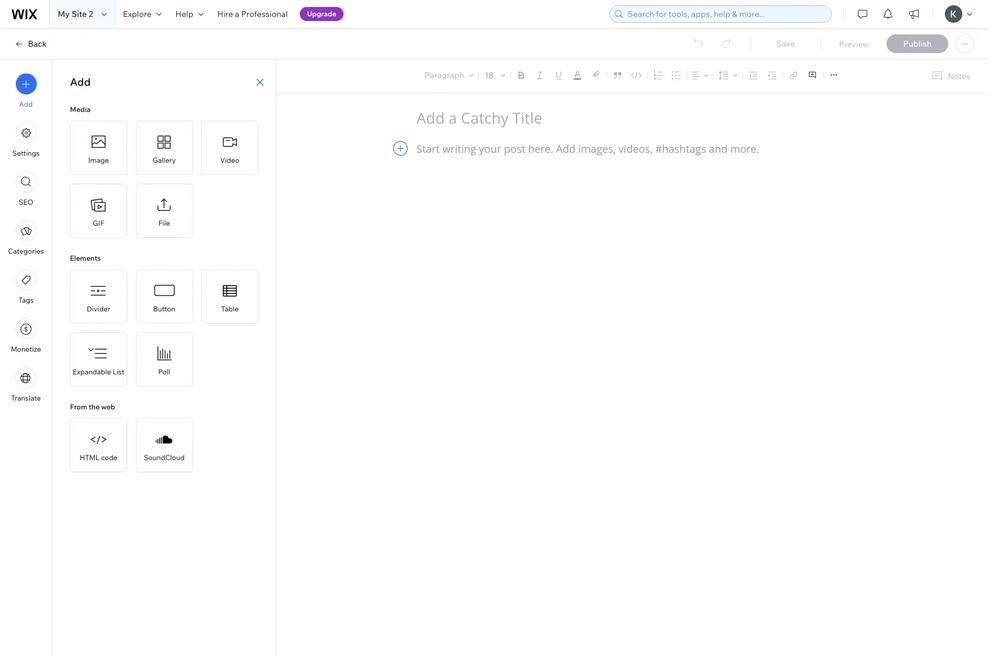Task type: locate. For each thing, give the bounding box(es) containing it.
0 vertical spatial add
[[70, 75, 91, 89]]

upgrade
[[307, 9, 337, 18]]

add
[[70, 75, 91, 89], [19, 100, 33, 109]]

hire
[[217, 9, 233, 19]]

code
[[101, 453, 117, 462]]

explore
[[123, 9, 152, 19]]

html code
[[80, 453, 117, 462]]

a
[[235, 9, 240, 19]]

translate button
[[11, 368, 41, 403]]

the
[[89, 403, 100, 411]]

list
[[113, 368, 124, 376]]

Add a Catchy Title text field
[[417, 108, 837, 128]]

video
[[220, 156, 240, 165]]

gallery
[[153, 156, 176, 165]]

tags
[[18, 296, 34, 305]]

button
[[153, 305, 175, 313]]

seo button
[[15, 172, 36, 207]]

1 horizontal spatial add
[[70, 75, 91, 89]]

add inside button
[[19, 100, 33, 109]]

from the web
[[70, 403, 115, 411]]

my site 2
[[58, 9, 93, 19]]

1 vertical spatial add
[[19, 100, 33, 109]]

settings
[[12, 149, 40, 158]]

categories button
[[8, 221, 44, 256]]

hire a professional link
[[210, 0, 295, 28]]

expandable list
[[73, 368, 124, 376]]

professional
[[241, 9, 288, 19]]

0 horizontal spatial add
[[19, 100, 33, 109]]

add up settings button
[[19, 100, 33, 109]]

help
[[176, 9, 194, 19]]

site
[[72, 9, 87, 19]]

menu
[[0, 67, 52, 410]]

add up media
[[70, 75, 91, 89]]

Search for tools, apps, help & more... field
[[624, 6, 828, 22]]

paragraph
[[425, 70, 465, 81]]

from
[[70, 403, 87, 411]]

monetize button
[[11, 319, 41, 354]]



Task type: vqa. For each thing, say whether or not it's contained in the screenshot.
stock
no



Task type: describe. For each thing, give the bounding box(es) containing it.
elements
[[70, 254, 101, 263]]

expandable
[[73, 368, 111, 376]]

add button
[[15, 74, 36, 109]]

help button
[[169, 0, 210, 28]]

2
[[89, 9, 93, 19]]

upgrade button
[[300, 7, 344, 21]]

image
[[88, 156, 109, 165]]

my
[[58, 9, 70, 19]]

categories
[[8, 247, 44, 256]]

seo
[[19, 198, 33, 207]]

media
[[70, 105, 91, 114]]

file
[[159, 219, 170, 228]]

html
[[80, 453, 100, 462]]

settings button
[[12, 123, 40, 158]]

divider
[[87, 305, 110, 313]]

menu containing add
[[0, 67, 52, 410]]

poll
[[158, 368, 170, 376]]

notes button
[[927, 68, 975, 84]]

gif
[[93, 219, 104, 228]]

web
[[101, 403, 115, 411]]

hire a professional
[[217, 9, 288, 19]]

back
[[28, 39, 47, 49]]

soundcloud
[[144, 453, 185, 462]]

tags button
[[15, 270, 36, 305]]

paragraph button
[[423, 67, 476, 83]]

table
[[221, 305, 239, 313]]

translate
[[11, 394, 41, 403]]

back button
[[14, 39, 47, 49]]

notes
[[948, 71, 971, 81]]

monetize
[[11, 345, 41, 354]]



